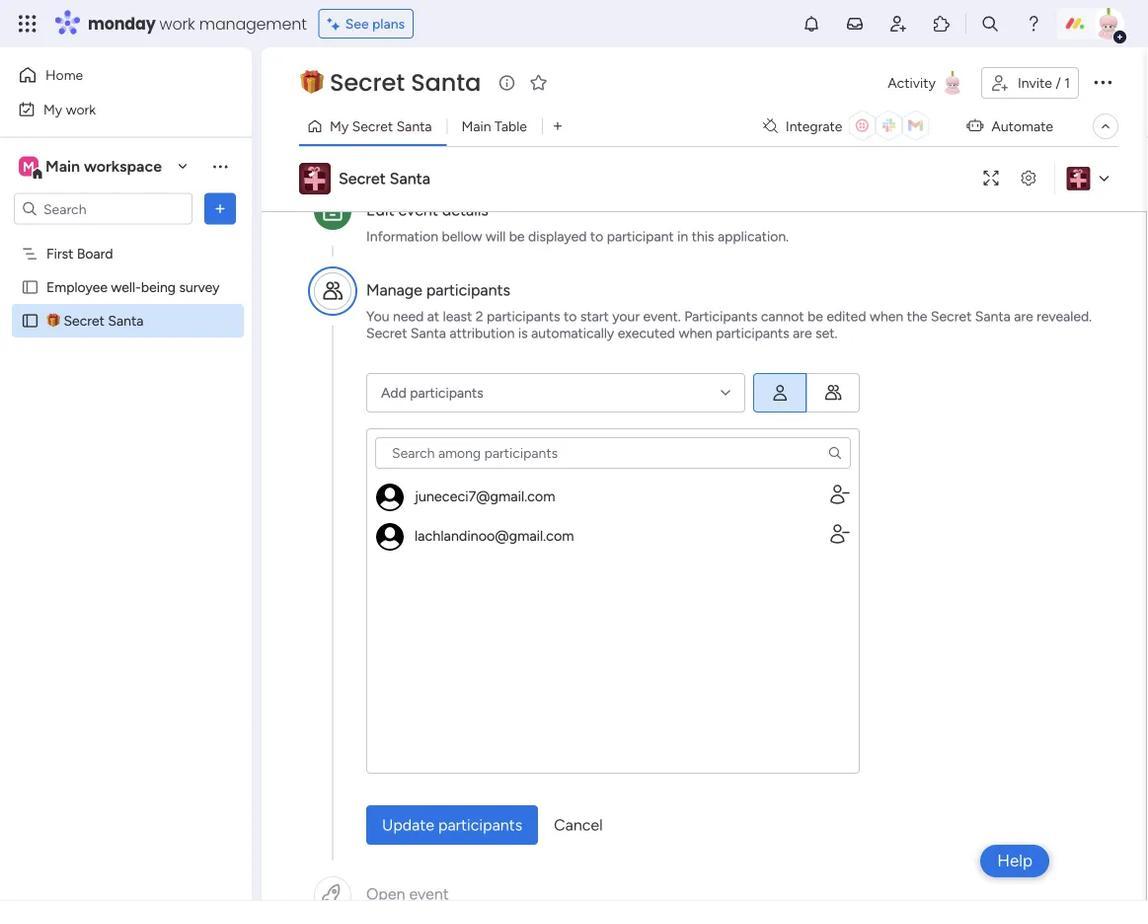 Task type: describe. For each thing, give the bounding box(es) containing it.
my secret santa
[[330, 118, 432, 135]]

1
[[1064, 75, 1070, 91]]

/
[[1056, 75, 1061, 91]]

secret inside list box
[[64, 312, 105, 329]]

settings image
[[1013, 171, 1044, 186]]

1 vertical spatial 🎁
[[46, 312, 60, 329]]

activity button
[[880, 67, 973, 99]]

workspace
[[84, 157, 162, 176]]

see plans button
[[319, 9, 414, 39]]

work for my
[[66, 101, 96, 117]]

collapse board header image
[[1098, 118, 1114, 134]]

open full screen image
[[975, 171, 1007, 186]]

well-
[[111, 279, 141, 296]]

see plans
[[345, 15, 405, 32]]

first
[[46, 245, 73, 262]]

main table
[[462, 118, 527, 135]]

main workspace
[[45, 157, 162, 176]]

first board
[[46, 245, 113, 262]]

0 vertical spatial 🎁 secret santa
[[300, 66, 481, 99]]

help image
[[1024, 14, 1043, 34]]

autopilot image
[[967, 113, 984, 138]]

public board image
[[21, 278, 39, 297]]

automate
[[992, 118, 1053, 135]]

notifications image
[[802, 14, 821, 34]]

employee
[[46, 279, 108, 296]]

santa left show board description image
[[411, 66, 481, 99]]

dapulse integrations image
[[763, 119, 778, 134]]

secret down my secret santa button
[[339, 169, 386, 188]]

list box containing first board
[[0, 233, 252, 604]]

main table button
[[447, 111, 542, 142]]

management
[[199, 12, 307, 35]]

board
[[77, 245, 113, 262]]

select product image
[[18, 14, 38, 34]]

show board description image
[[495, 73, 519, 93]]

1 horizontal spatial options image
[[1091, 70, 1115, 94]]

work for monday
[[159, 12, 195, 35]]

employee well-being survey
[[46, 279, 220, 296]]

public board image
[[21, 311, 39, 330]]

invite members image
[[888, 14, 908, 34]]

secret up my secret santa button
[[330, 66, 405, 99]]

santa inside my secret santa button
[[396, 118, 432, 135]]

1 vertical spatial options image
[[210, 199, 230, 219]]

main for main workspace
[[45, 157, 80, 176]]

workspace options image
[[210, 156, 230, 176]]



Task type: vqa. For each thing, say whether or not it's contained in the screenshot.
your related to Invite your teammates
no



Task type: locate. For each thing, give the bounding box(es) containing it.
add view image
[[554, 119, 562, 134]]

🎁 secret santa
[[300, 66, 481, 99], [46, 312, 143, 329]]

santa down 🎁 secret santa field
[[396, 118, 432, 135]]

🎁 secret santa inside list box
[[46, 312, 143, 329]]

0 horizontal spatial options image
[[210, 199, 230, 219]]

my secret santa button
[[299, 111, 447, 142]]

inbox image
[[845, 14, 865, 34]]

home button
[[12, 59, 212, 91]]

invite
[[1018, 75, 1052, 91]]

main for main table
[[462, 118, 491, 135]]

santa down my secret santa
[[390, 169, 430, 188]]

workspace image
[[19, 155, 39, 177]]

my for my work
[[43, 101, 62, 117]]

🎁 up my secret santa button
[[300, 66, 324, 99]]

plans
[[372, 15, 405, 32]]

1 vertical spatial main
[[45, 157, 80, 176]]

help button
[[980, 845, 1049, 878]]

work right monday
[[159, 12, 195, 35]]

table
[[495, 118, 527, 135]]

help
[[997, 851, 1033, 871]]

apps image
[[932, 14, 952, 34]]

activity
[[888, 75, 936, 91]]

main inside workspace selection element
[[45, 157, 80, 176]]

0 horizontal spatial 🎁 secret santa
[[46, 312, 143, 329]]

my for my secret santa
[[330, 118, 349, 135]]

search everything image
[[980, 14, 1000, 34]]

1 horizontal spatial my
[[330, 118, 349, 135]]

my work
[[43, 101, 96, 117]]

0 vertical spatial 🎁
[[300, 66, 324, 99]]

1 horizontal spatial work
[[159, 12, 195, 35]]

🎁 secret santa up my secret santa
[[300, 66, 481, 99]]

1 vertical spatial 🎁 secret santa
[[46, 312, 143, 329]]

list box
[[0, 233, 252, 604]]

secret down employee
[[64, 312, 105, 329]]

my inside button
[[43, 101, 62, 117]]

0 horizontal spatial 🎁
[[46, 312, 60, 329]]

work
[[159, 12, 195, 35], [66, 101, 96, 117]]

0 horizontal spatial main
[[45, 157, 80, 176]]

invite / 1
[[1018, 75, 1070, 91]]

my work button
[[12, 93, 212, 125]]

work inside button
[[66, 101, 96, 117]]

Search in workspace field
[[41, 197, 165, 220]]

home
[[45, 67, 83, 83]]

see
[[345, 15, 369, 32]]

secret
[[330, 66, 405, 99], [352, 118, 393, 135], [339, 169, 386, 188], [64, 312, 105, 329]]

🎁 Secret Santa field
[[295, 66, 486, 99]]

main left table
[[462, 118, 491, 135]]

options image
[[1091, 70, 1115, 94], [210, 199, 230, 219]]

workspace selection element
[[19, 154, 165, 180]]

ruby anderson image
[[1093, 8, 1124, 39]]

1 vertical spatial work
[[66, 101, 96, 117]]

main inside 'button'
[[462, 118, 491, 135]]

🎁
[[300, 66, 324, 99], [46, 312, 60, 329]]

m
[[23, 158, 34, 175]]

0 vertical spatial options image
[[1091, 70, 1115, 94]]

work down the home
[[66, 101, 96, 117]]

my down the home
[[43, 101, 62, 117]]

secret inside button
[[352, 118, 393, 135]]

🎁 secret santa down employee
[[46, 312, 143, 329]]

survey
[[179, 279, 220, 296]]

santa down the well-
[[108, 312, 143, 329]]

0 horizontal spatial work
[[66, 101, 96, 117]]

option
[[0, 236, 252, 240]]

my
[[43, 101, 62, 117], [330, 118, 349, 135]]

0 vertical spatial work
[[159, 12, 195, 35]]

0 vertical spatial main
[[462, 118, 491, 135]]

secret down 🎁 secret santa field
[[352, 118, 393, 135]]

being
[[141, 279, 176, 296]]

options image down workspace options icon
[[210, 199, 230, 219]]

options image right "1"
[[1091, 70, 1115, 94]]

my down 🎁 secret santa field
[[330, 118, 349, 135]]

1 horizontal spatial main
[[462, 118, 491, 135]]

add to favorites image
[[528, 73, 548, 92]]

my inside button
[[330, 118, 349, 135]]

secret santa
[[339, 169, 430, 188]]

invite / 1 button
[[981, 67, 1079, 99]]

0 horizontal spatial my
[[43, 101, 62, 117]]

main right workspace icon
[[45, 157, 80, 176]]

monday
[[88, 12, 156, 35]]

1 horizontal spatial 🎁 secret santa
[[300, 66, 481, 99]]

🎁 right public board image
[[46, 312, 60, 329]]

1 horizontal spatial 🎁
[[300, 66, 324, 99]]

santa
[[411, 66, 481, 99], [396, 118, 432, 135], [390, 169, 430, 188], [108, 312, 143, 329]]

integrate
[[786, 118, 842, 135]]

main
[[462, 118, 491, 135], [45, 157, 80, 176]]

monday work management
[[88, 12, 307, 35]]



